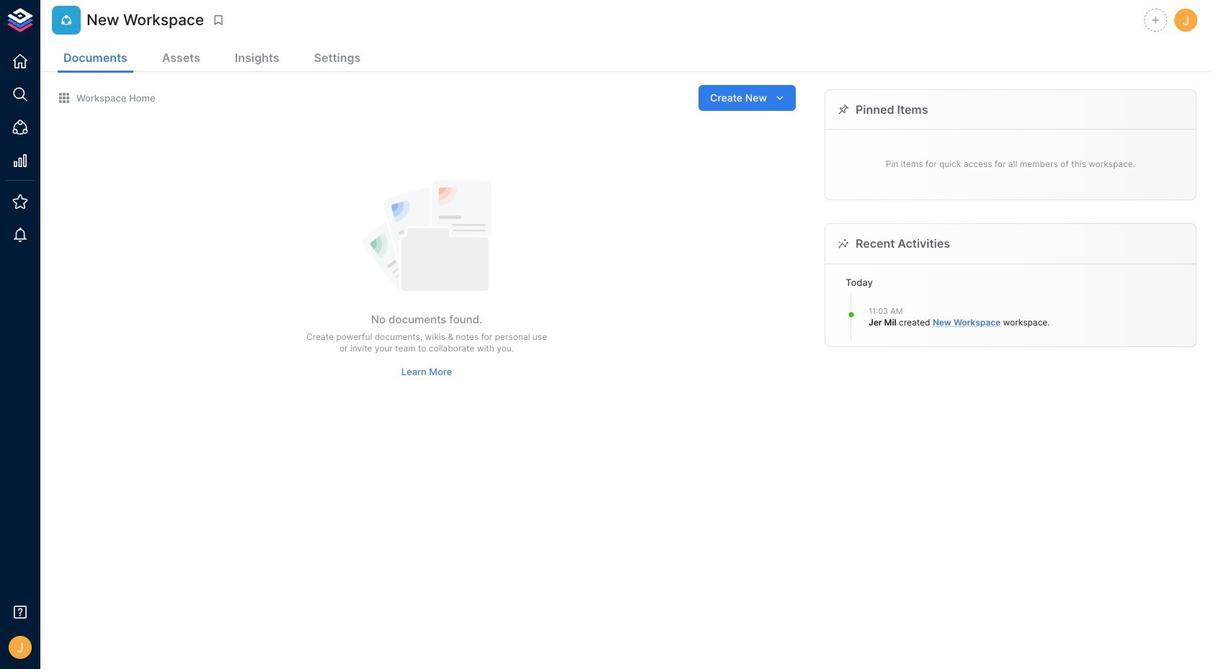 Task type: locate. For each thing, give the bounding box(es) containing it.
bookmark image
[[212, 14, 225, 27]]



Task type: vqa. For each thing, say whether or not it's contained in the screenshot.
third Favorite image from the bottom of the page
no



